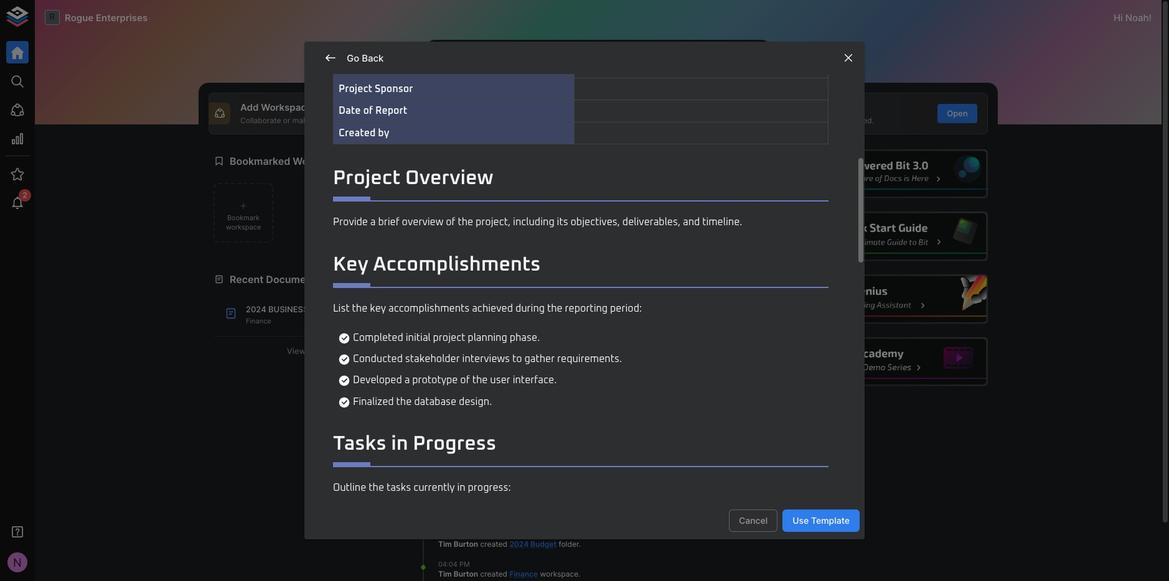 Task type: describe. For each thing, give the bounding box(es) containing it.
outline
[[333, 484, 367, 494]]

any
[[530, 116, 542, 125]]

project
[[433, 333, 466, 343]]

2024 business plan
[[439, 338, 563, 357]]

2 tim from the top
[[439, 459, 452, 468]]

during
[[516, 304, 545, 314]]

2024 budget link
[[510, 540, 557, 549]]

date of report
[[339, 106, 408, 116]]

open button
[[938, 104, 978, 123]]

template inside template gallery create faster and get inspired.
[[767, 102, 809, 113]]

recent
[[230, 273, 264, 286]]

key
[[370, 304, 386, 314]]

workspaces
[[293, 155, 353, 167]]

checked image for conducted
[[338, 354, 351, 366]]

open
[[948, 108, 969, 118]]

timeline.
[[703, 218, 743, 228]]

to inside 04:12 pm tim burton added noah lott to finance workspace .
[[542, 378, 549, 387]]

accomplishments
[[374, 255, 541, 275]]

or inside create document create any type of doc or wiki.
[[587, 116, 594, 125]]

interface.
[[513, 376, 557, 386]]

2 04:07 from the top
[[439, 490, 457, 499]]

project,
[[476, 218, 511, 228]]

of right date
[[363, 106, 373, 116]]

add for add workspace collaborate or make it private.
[[240, 102, 259, 113]]

. inside '04:04 pm tim burton created finance workspace .'
[[579, 570, 581, 579]]

collaborate
[[240, 116, 281, 125]]

enterprises
[[96, 12, 148, 23]]

pm inside 04:07 pm tim burton created 2024 budget folder .
[[459, 530, 470, 539]]

database
[[414, 397, 457, 407]]

burton for finance
[[454, 570, 479, 579]]

!
[[1150, 12, 1153, 23]]

gather
[[525, 354, 555, 364]]

design.
[[459, 397, 492, 407]]

r
[[50, 12, 55, 22]]

tim for finance
[[439, 570, 452, 579]]

created inside 04:07 pm tim burton created 2024 budget folder .
[[481, 540, 508, 549]]

document
[[461, 348, 496, 357]]

plan for 2024 business plan finance
[[311, 305, 332, 315]]

use template button
[[783, 510, 860, 533]]

project for project sponsor
[[339, 84, 373, 94]]

create for create document
[[504, 116, 527, 125]]

stakeholder
[[405, 354, 460, 364]]

overview
[[402, 218, 444, 228]]

a for provide
[[371, 218, 376, 228]]

pm inside '04:04 pm tim burton created finance workspace .'
[[460, 560, 470, 569]]

burton for 2024
[[454, 540, 479, 549]]

checked image for developed
[[338, 375, 351, 388]]

tim burton created
[[439, 459, 510, 468]]

progress:
[[468, 484, 511, 494]]

the right during
[[548, 304, 563, 314]]

add button
[[412, 104, 451, 123]]

inspired.
[[845, 116, 875, 125]]

recently favorited
[[625, 273, 715, 286]]

cancel button
[[729, 510, 778, 533]]

workspace inside 04:12 pm tim burton added noah lott to finance workspace .
[[439, 389, 477, 398]]

finance inside 04:12 pm tim burton added noah lott to finance workspace .
[[552, 378, 580, 387]]

the right finalized
[[397, 397, 412, 407]]

2 burton from the top
[[454, 459, 479, 468]]

2024 business plan link
[[439, 338, 563, 357]]

use template
[[793, 516, 850, 526]]

bookmarked workspaces
[[230, 155, 353, 167]]

conducted stakeholder interviews to gather requirements.
[[353, 354, 622, 364]]

n button
[[4, 549, 31, 577]]

pm right currently
[[459, 490, 470, 499]]

pm up "noah lott created" at the left bottom of page
[[459, 328, 469, 337]]

4 help image from the top
[[801, 338, 989, 387]]

created by
[[339, 128, 390, 138]]

business for 2024 business plan finance
[[269, 305, 309, 315]]

hi
[[1114, 12, 1124, 23]]

or inside add workspace collaborate or make it private.
[[283, 116, 291, 125]]

0 vertical spatial lott
[[459, 338, 474, 347]]

2024 for 2024 business plan
[[505, 338, 524, 347]]

planning
[[468, 333, 508, 343]]

tax
[[531, 459, 544, 468]]

including
[[513, 218, 555, 228]]

workspace activities
[[427, 273, 529, 286]]

bookmark workspace
[[226, 213, 261, 232]]

activities
[[484, 273, 529, 286]]

date
[[339, 106, 361, 116]]

view
[[287, 346, 306, 356]]

2 04:07 pm from the top
[[439, 490, 470, 499]]

04:12
[[439, 369, 456, 377]]

sponsor
[[375, 84, 413, 94]]

finalized
[[353, 397, 394, 407]]

tasks in progress
[[333, 435, 497, 455]]

04:04
[[439, 560, 458, 569]]

created inside '04:04 pm tim burton created finance workspace .'
[[481, 570, 508, 579]]

tasks
[[387, 484, 411, 494]]

create up any
[[504, 102, 534, 113]]

type
[[544, 116, 560, 125]]

bookmark workspace button
[[214, 183, 273, 243]]

and inside the go back dialog
[[683, 218, 700, 228]]

create for template gallery
[[767, 116, 791, 125]]

its
[[557, 218, 569, 228]]

period:
[[611, 304, 642, 314]]

noah lott created
[[439, 338, 505, 347]]

0 vertical spatial in
[[391, 435, 408, 455]]

completed initial project planning phase.
[[353, 333, 540, 343]]

finance inside '04:04 pm tim burton created finance workspace .'
[[510, 570, 538, 579]]

workspace inside button
[[226, 223, 261, 232]]

1 help image from the top
[[801, 149, 989, 199]]

created
[[339, 128, 376, 138]]

template gallery create faster and get inspired.
[[767, 102, 875, 125]]

developed a prototype of the user interface.
[[353, 376, 557, 386]]

2024 for 2024 tax documents
[[510, 459, 529, 468]]

0 horizontal spatial finance link
[[510, 570, 538, 579]]

phase.
[[510, 333, 540, 343]]

user
[[490, 376, 511, 386]]

doc
[[571, 116, 585, 125]]

go back
[[347, 52, 384, 64]]

the left "tasks"
[[369, 484, 384, 494]]

list
[[333, 304, 350, 314]]

completed
[[353, 333, 404, 343]]

workspace inside '04:04 pm tim burton created finance workspace .'
[[540, 570, 579, 579]]

to inside the go back dialog
[[513, 354, 522, 364]]

tasks
[[333, 435, 387, 455]]

rogue
[[65, 12, 94, 23]]

0 horizontal spatial documents
[[266, 273, 321, 286]]



Task type: vqa. For each thing, say whether or not it's contained in the screenshot.


Task type: locate. For each thing, give the bounding box(es) containing it.
0 vertical spatial to
[[513, 354, 522, 364]]

and inside template gallery create faster and get inspired.
[[816, 116, 829, 125]]

0 vertical spatial finance
[[246, 317, 271, 326]]

04:07 inside 04:07 pm tim burton created 2024 budget folder .
[[439, 530, 457, 539]]

today
[[419, 302, 442, 312]]

0 horizontal spatial add
[[240, 102, 259, 113]]

burton
[[454, 378, 479, 387], [454, 459, 479, 468], [454, 540, 479, 549], [454, 570, 479, 579]]

a for developed
[[405, 376, 410, 386]]

recent documents
[[230, 273, 321, 286]]

4 checked image from the top
[[338, 397, 351, 409]]

burton inside 04:12 pm tim burton added noah lott to finance workspace .
[[454, 378, 479, 387]]

finance inside 2024 business plan finance
[[246, 317, 271, 326]]

0 vertical spatial project
[[339, 84, 373, 94]]

to
[[513, 354, 522, 364], [542, 378, 549, 387]]

documents
[[266, 273, 321, 286], [439, 470, 480, 479]]

tim inside 04:12 pm tim burton added noah lott to finance workspace .
[[439, 378, 452, 387]]

create
[[504, 102, 534, 113], [504, 116, 527, 125], [767, 116, 791, 125]]

1 vertical spatial workspace
[[439, 389, 477, 398]]

0 horizontal spatial template
[[767, 102, 809, 113]]

1 checked image from the top
[[338, 332, 351, 345]]

3 04:07 from the top
[[439, 530, 457, 539]]

1 horizontal spatial to
[[542, 378, 549, 387]]

plan left list
[[311, 305, 332, 315]]

documents up 2024 business plan finance
[[266, 273, 321, 286]]

4 burton from the top
[[454, 570, 479, 579]]

1 horizontal spatial lott
[[526, 378, 540, 387]]

noah
[[1126, 12, 1150, 23], [439, 338, 458, 347], [505, 378, 524, 387]]

1 horizontal spatial add
[[424, 108, 439, 118]]

back
[[362, 52, 384, 64]]

workspace down developed a prototype of the user interface.
[[439, 389, 477, 398]]

get
[[831, 116, 843, 125]]

tim down progress
[[439, 459, 452, 468]]

interviews
[[463, 354, 510, 364]]

1 vertical spatial in
[[458, 484, 466, 494]]

prototype
[[413, 376, 458, 386]]

view all
[[287, 346, 318, 356]]

0 horizontal spatial finance
[[246, 317, 271, 326]]

currently
[[414, 484, 455, 494]]

0 vertical spatial plan
[[311, 305, 332, 315]]

template right 'use'
[[812, 516, 850, 526]]

business inside 2024 business plan finance
[[269, 305, 309, 315]]

2024 inside 2024 business plan finance
[[246, 305, 266, 315]]

1 vertical spatial documents
[[439, 470, 480, 479]]

pm inside 04:12 pm tim burton added noah lott to finance workspace .
[[458, 369, 469, 377]]

0 horizontal spatial workspace
[[261, 102, 312, 113]]

3 checked image from the top
[[338, 375, 351, 388]]

burton down 04:12
[[454, 378, 479, 387]]

workspace up today
[[427, 273, 482, 286]]

noah inside 04:12 pm tim burton added noah lott to finance workspace .
[[505, 378, 524, 387]]

the left project,
[[458, 218, 474, 228]]

1 04:07 from the top
[[439, 450, 457, 458]]

1 vertical spatial 04:07 pm
[[439, 490, 470, 499]]

business for 2024 business plan
[[526, 338, 563, 347]]

checked image for finalized
[[338, 397, 351, 409]]

. down planning
[[496, 348, 498, 357]]

burton for noah
[[454, 378, 479, 387]]

business up gather
[[526, 338, 563, 347]]

2024 inside 2024 business plan
[[505, 338, 524, 347]]

2 vertical spatial finance
[[510, 570, 538, 579]]

tim inside 04:07 pm tim burton created 2024 budget folder .
[[439, 540, 452, 549]]

1 horizontal spatial documents
[[439, 470, 480, 479]]

1 vertical spatial and
[[683, 218, 700, 228]]

1 vertical spatial a
[[405, 376, 410, 386]]

developed
[[353, 376, 402, 386]]

folder
[[559, 540, 579, 549]]

pm right the 04:04
[[460, 560, 470, 569]]

. down folder
[[579, 570, 581, 579]]

4 tim from the top
[[439, 570, 452, 579]]

04:07 pm tim burton created 2024 budget folder .
[[439, 530, 581, 549]]

key
[[333, 255, 369, 275]]

0 horizontal spatial business
[[269, 305, 309, 315]]

0 horizontal spatial and
[[683, 218, 700, 228]]

2 help image from the top
[[801, 212, 989, 261]]

n
[[13, 556, 22, 570]]

2024 tax documents link
[[439, 459, 544, 479]]

by
[[378, 128, 390, 138]]

1 horizontal spatial and
[[816, 116, 829, 125]]

project up date
[[339, 84, 373, 94]]

04:07
[[439, 450, 457, 458], [439, 490, 457, 499], [439, 530, 457, 539]]

0 vertical spatial business
[[269, 305, 309, 315]]

overview
[[406, 169, 494, 189]]

1 vertical spatial lott
[[526, 378, 540, 387]]

favorited
[[670, 273, 715, 286]]

workspace down folder
[[540, 570, 579, 579]]

documents down tim burton created on the left bottom of page
[[439, 470, 480, 479]]

workspace down "bookmark"
[[226, 223, 261, 232]]

make
[[293, 116, 312, 125]]

checked image down list
[[338, 332, 351, 345]]

1 vertical spatial noah
[[439, 338, 458, 347]]

1 horizontal spatial workspace
[[439, 389, 477, 398]]

2024 for 2024 business plan finance
[[246, 305, 266, 315]]

0 vertical spatial 04:07
[[439, 450, 457, 458]]

burton up the 04:04
[[454, 540, 479, 549]]

1 burton from the top
[[454, 378, 479, 387]]

create left faster
[[767, 116, 791, 125]]

add workspace collaborate or make it private.
[[240, 102, 347, 125]]

1 tim from the top
[[439, 378, 452, 387]]

in right currently
[[458, 484, 466, 494]]

in right tasks
[[391, 435, 408, 455]]

0 horizontal spatial plan
[[311, 305, 332, 315]]

deliverables,
[[623, 218, 681, 228]]

plan for 2024 business plan
[[439, 348, 459, 357]]

provide
[[333, 218, 368, 228]]

0 vertical spatial workspace
[[261, 102, 312, 113]]

finance down recent
[[246, 317, 271, 326]]

business
[[269, 305, 309, 315], [526, 338, 563, 347]]

1 vertical spatial template
[[812, 516, 850, 526]]

2 horizontal spatial finance
[[552, 378, 580, 387]]

04:13 pm
[[439, 328, 469, 337]]

2 vertical spatial workspace
[[540, 570, 579, 579]]

workspace
[[226, 223, 261, 232], [439, 389, 477, 398], [540, 570, 579, 579]]

created up document .
[[476, 338, 503, 347]]

2 horizontal spatial workspace
[[540, 570, 579, 579]]

and left timeline.
[[683, 218, 700, 228]]

tim down 04:12
[[439, 378, 452, 387]]

bookmarked
[[230, 155, 291, 167]]

1 horizontal spatial noah
[[505, 378, 524, 387]]

the
[[458, 218, 474, 228], [352, 304, 368, 314], [548, 304, 563, 314], [473, 376, 488, 386], [397, 397, 412, 407], [369, 484, 384, 494]]

gallery
[[811, 102, 844, 113]]

finance
[[246, 317, 271, 326], [552, 378, 580, 387], [510, 570, 538, 579]]

a up finalized the database design.
[[405, 376, 410, 386]]

provide a brief overview of the project, including its objectives, deliverables, and timeline.
[[333, 218, 743, 228]]

add
[[240, 102, 259, 113], [424, 108, 439, 118]]

of left doc
[[562, 116, 569, 125]]

04:07 pm up tim burton created on the left bottom of page
[[439, 450, 470, 458]]

project overview
[[333, 169, 494, 189]]

go
[[347, 52, 360, 64]]

to left gather
[[513, 354, 522, 364]]

reporting
[[565, 304, 608, 314]]

1 horizontal spatial business
[[526, 338, 563, 347]]

noah right added
[[505, 378, 524, 387]]

3 help image from the top
[[801, 275, 989, 324]]

2024 inside 2024 tax documents
[[510, 459, 529, 468]]

added
[[481, 378, 503, 387]]

0 vertical spatial template
[[767, 102, 809, 113]]

noah right hi
[[1126, 12, 1150, 23]]

and down gallery
[[816, 116, 829, 125]]

create left any
[[504, 116, 527, 125]]

2024 inside 04:07 pm tim burton created 2024 budget folder .
[[510, 540, 529, 549]]

or
[[283, 116, 291, 125], [587, 116, 594, 125]]

finance down the requirements.
[[552, 378, 580, 387]]

private.
[[320, 116, 347, 125]]

project down the created by
[[333, 169, 401, 189]]

0 horizontal spatial or
[[283, 116, 291, 125]]

1 horizontal spatial or
[[587, 116, 594, 125]]

2024
[[246, 305, 266, 315], [505, 338, 524, 347], [510, 459, 529, 468], [510, 540, 529, 549]]

2024 business plan finance
[[246, 305, 332, 326]]

finalized the database design.
[[353, 397, 492, 407]]

of inside create document create any type of doc or wiki.
[[562, 116, 569, 125]]

business inside 2024 business plan
[[526, 338, 563, 347]]

plan down project
[[439, 348, 459, 357]]

conducted
[[353, 354, 403, 364]]

and
[[816, 116, 829, 125], [683, 218, 700, 228]]

0 vertical spatial a
[[371, 218, 376, 228]]

go back dialog
[[305, 42, 865, 582]]

3 tim from the top
[[439, 540, 452, 549]]

or left 'make'
[[283, 116, 291, 125]]

0 horizontal spatial to
[[513, 354, 522, 364]]

0 vertical spatial workspace
[[226, 223, 261, 232]]

0 vertical spatial finance link
[[552, 378, 580, 387]]

created up '04:04 pm tim burton created finance workspace .'
[[481, 540, 508, 549]]

of right the overview
[[446, 218, 456, 228]]

help image
[[801, 149, 989, 199], [801, 212, 989, 261], [801, 275, 989, 324], [801, 338, 989, 387]]

the left the user
[[473, 376, 488, 386]]

2 vertical spatial 04:07
[[439, 530, 457, 539]]

1 vertical spatial finance
[[552, 378, 580, 387]]

checked image left finalized
[[338, 397, 351, 409]]

workspace up 'make'
[[261, 102, 312, 113]]

1 vertical spatial workspace
[[427, 273, 482, 286]]

1 or from the left
[[283, 116, 291, 125]]

project for project overview
[[333, 169, 401, 189]]

checked image for completed
[[338, 332, 351, 345]]

documents inside 2024 tax documents
[[439, 470, 480, 479]]

0 vertical spatial noah
[[1126, 12, 1150, 23]]

add right report at the top of page
[[424, 108, 439, 118]]

rogue enterprises
[[65, 12, 148, 23]]

plan inside 2024 business plan
[[439, 348, 459, 357]]

0 horizontal spatial a
[[371, 218, 376, 228]]

or right doc
[[587, 116, 594, 125]]

finance down 2024 budget 'link'
[[510, 570, 538, 579]]

burton inside 04:07 pm tim burton created 2024 budget folder .
[[454, 540, 479, 549]]

project sponsor
[[339, 84, 413, 94]]

1 vertical spatial plan
[[439, 348, 459, 357]]

. inside 04:12 pm tim burton added noah lott to finance workspace .
[[477, 389, 479, 398]]

template up faster
[[767, 102, 809, 113]]

progress
[[413, 435, 497, 455]]

initial
[[406, 333, 431, 343]]

business down recent documents
[[269, 305, 309, 315]]

0 vertical spatial 04:07 pm
[[439, 450, 470, 458]]

create inside template gallery create faster and get inspired.
[[767, 116, 791, 125]]

accomplishments
[[389, 304, 470, 314]]

pm up tim burton created on the left bottom of page
[[459, 450, 470, 458]]

1 04:07 pm from the top
[[439, 450, 470, 458]]

to down gather
[[542, 378, 549, 387]]

checked image left developed
[[338, 375, 351, 388]]

2 or from the left
[[587, 116, 594, 125]]

burton down the 04:04
[[454, 570, 479, 579]]

2 checked image from the top
[[338, 354, 351, 366]]

1 horizontal spatial template
[[812, 516, 850, 526]]

noah down 04:13
[[439, 338, 458, 347]]

document
[[537, 102, 583, 113]]

lott up the document at the left bottom of the page
[[459, 338, 474, 347]]

the left key on the left of page
[[352, 304, 368, 314]]

create document create any type of doc or wiki.
[[504, 102, 612, 125]]

finance link down 2024 budget 'link'
[[510, 570, 538, 579]]

created down 04:07 pm tim burton created 2024 budget folder .
[[481, 570, 508, 579]]

1 horizontal spatial a
[[405, 376, 410, 386]]

a
[[371, 218, 376, 228], [405, 376, 410, 386]]

. right budget
[[579, 540, 581, 549]]

1 horizontal spatial workspace
[[427, 273, 482, 286]]

3 burton from the top
[[454, 540, 479, 549]]

add inside add workspace collaborate or make it private.
[[240, 102, 259, 113]]

burton down progress
[[454, 459, 479, 468]]

finance link down the requirements.
[[552, 378, 580, 387]]

tim up the 04:04
[[439, 540, 452, 549]]

04:07 up the 04:04
[[439, 530, 457, 539]]

0 vertical spatial documents
[[266, 273, 321, 286]]

tim for noah
[[439, 378, 452, 387]]

checked image
[[338, 332, 351, 345], [338, 354, 351, 366], [338, 375, 351, 388], [338, 397, 351, 409]]

lott inside 04:12 pm tim burton added noah lott to finance workspace .
[[526, 378, 540, 387]]

cancel
[[739, 516, 768, 526]]

tim
[[439, 378, 452, 387], [439, 459, 452, 468], [439, 540, 452, 549], [439, 570, 452, 579]]

burton inside '04:04 pm tim burton created finance workspace .'
[[454, 570, 479, 579]]

it
[[314, 116, 318, 125]]

04:13
[[439, 328, 457, 337]]

. down developed a prototype of the user interface.
[[477, 389, 479, 398]]

0 horizontal spatial noah
[[439, 338, 458, 347]]

key accomplishments
[[333, 255, 541, 275]]

template inside button
[[812, 516, 850, 526]]

0 vertical spatial and
[[816, 116, 829, 125]]

workspace inside add workspace collaborate or make it private.
[[261, 102, 312, 113]]

1 vertical spatial project
[[333, 169, 401, 189]]

1 horizontal spatial finance link
[[552, 378, 580, 387]]

list the key accomplishments achieved during the reporting period:
[[333, 304, 642, 314]]

0 horizontal spatial in
[[391, 435, 408, 455]]

1 horizontal spatial plan
[[439, 348, 459, 357]]

lott down gather
[[526, 378, 540, 387]]

. inside 04:07 pm tim burton created 2024 budget folder .
[[579, 540, 581, 549]]

0 horizontal spatial workspace
[[226, 223, 261, 232]]

wiki.
[[596, 116, 612, 125]]

1 vertical spatial finance link
[[510, 570, 538, 579]]

workspace
[[261, 102, 312, 113], [427, 273, 482, 286]]

checked image right all
[[338, 354, 351, 366]]

a left brief
[[371, 218, 376, 228]]

tim for 2024
[[439, 540, 452, 549]]

1 vertical spatial 04:07
[[439, 490, 457, 499]]

1 horizontal spatial finance
[[510, 570, 538, 579]]

2 vertical spatial noah
[[505, 378, 524, 387]]

of
[[363, 106, 373, 116], [562, 116, 569, 125], [446, 218, 456, 228], [461, 376, 470, 386]]

pm right 04:12
[[458, 369, 469, 377]]

pm down progress:
[[459, 530, 470, 539]]

tim down the 04:04
[[439, 570, 452, 579]]

1 vertical spatial to
[[542, 378, 549, 387]]

1 horizontal spatial in
[[458, 484, 466, 494]]

04:07 pm down tim burton created on the left bottom of page
[[439, 490, 470, 499]]

created up progress:
[[481, 459, 508, 468]]

tim inside '04:04 pm tim burton created finance workspace .'
[[439, 570, 452, 579]]

2 horizontal spatial noah
[[1126, 12, 1150, 23]]

04:07 down tim burton created on the left bottom of page
[[439, 490, 457, 499]]

pm
[[459, 328, 469, 337], [458, 369, 469, 377], [459, 450, 470, 458], [459, 490, 470, 499], [459, 530, 470, 539], [460, 560, 470, 569]]

add for add
[[424, 108, 439, 118]]

lott
[[459, 338, 474, 347], [526, 378, 540, 387]]

add inside add button
[[424, 108, 439, 118]]

0 horizontal spatial lott
[[459, 338, 474, 347]]

04:07 up tim burton created on the left bottom of page
[[439, 450, 457, 458]]

1 vertical spatial business
[[526, 338, 563, 347]]

add up collaborate at the left top
[[240, 102, 259, 113]]

of right 04:12
[[461, 376, 470, 386]]

bookmark
[[227, 213, 260, 222]]

plan inside 2024 business plan finance
[[311, 305, 332, 315]]

brief
[[378, 218, 400, 228]]

template
[[767, 102, 809, 113], [812, 516, 850, 526]]



